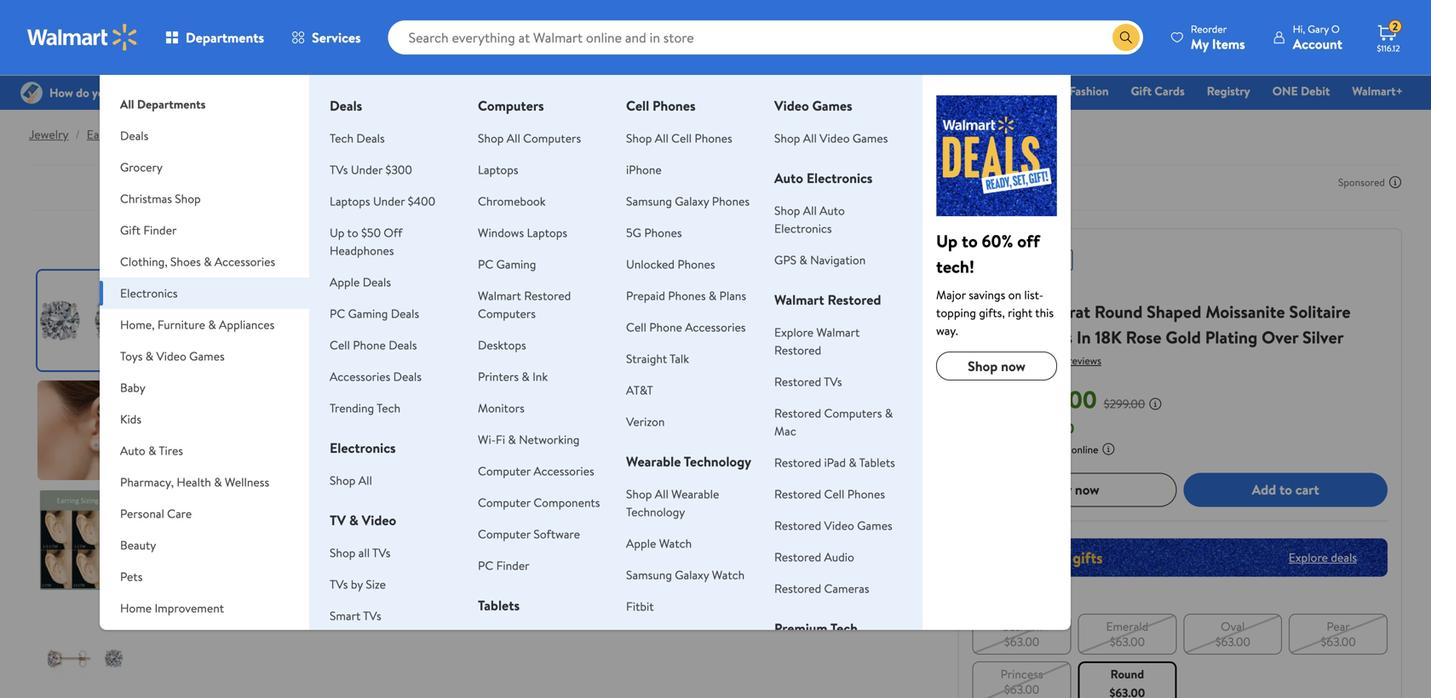 Task type: locate. For each thing, give the bounding box(es) containing it.
apple down headphones
[[330, 274, 360, 291]]

5g phones
[[626, 224, 682, 241]]

gift
[[1131, 83, 1152, 99], [120, 222, 141, 239]]

games
[[812, 96, 852, 115], [853, 130, 888, 147], [189, 348, 225, 365], [857, 518, 893, 534]]

now
[[1001, 357, 1026, 376], [1075, 481, 1100, 499]]

& right patio
[[150, 632, 157, 648]]

1 vertical spatial departments
[[137, 96, 206, 112]]

shop down auto electronics
[[774, 202, 800, 219]]

search icon image
[[1119, 31, 1133, 44]]

apple deals
[[330, 274, 391, 291]]

all for tablets
[[507, 630, 520, 647]]

earrings up grocery dropdown button
[[178, 126, 220, 143]]

restored left next media item "image"
[[774, 486, 821, 503]]

deals up tvs under $300 link
[[356, 130, 385, 147]]

up up tech!
[[936, 229, 958, 253]]

0 horizontal spatial apple
[[330, 274, 360, 291]]

prong
[[987, 300, 1032, 324]]

computer components
[[478, 495, 600, 511]]

buy
[[1050, 481, 1072, 499]]

restored for restored tvs
[[774, 374, 821, 390]]

auto down auto electronics
[[820, 202, 845, 219]]

2 horizontal spatial earrings
[[1011, 325, 1073, 349]]

0 vertical spatial christmas shop
[[764, 83, 845, 99]]

phones up 'cell phone accessories'
[[668, 288, 706, 304]]

0 horizontal spatial christmas shop
[[120, 190, 201, 207]]

online
[[1072, 442, 1098, 457]]

gift finder button
[[100, 215, 309, 246]]

2 galaxy from the top
[[675, 567, 709, 584]]

games up shop all video games link
[[812, 96, 852, 115]]

tech for trending tech
[[377, 400, 401, 417]]

2 vertical spatial laptops
[[527, 224, 567, 241]]

kids button
[[100, 404, 309, 435]]

0 vertical spatial apple
[[330, 274, 360, 291]]

video for tv & video
[[362, 511, 396, 530]]

shop all computers
[[478, 130, 581, 147]]

1 horizontal spatial christmas shop
[[764, 83, 845, 99]]

prepaid
[[626, 288, 665, 304]]

to inside button
[[1280, 481, 1292, 499]]

0 horizontal spatial gift
[[120, 222, 141, 239]]

1 horizontal spatial 2
[[1393, 19, 1398, 34]]

christmas shop
[[764, 83, 845, 99], [120, 190, 201, 207]]

2 horizontal spatial tablets
[[859, 455, 895, 471]]

all down auto electronics
[[803, 202, 817, 219]]

gift up clothing,
[[120, 222, 141, 239]]

$63.00 inside cushion $63.00
[[1004, 634, 1040, 650]]

/ right jewelry link
[[75, 126, 80, 143]]

shop all tablets
[[478, 630, 559, 647]]

1 horizontal spatial finder
[[496, 558, 530, 574]]

round up 18k
[[1095, 300, 1143, 324]]

restored down the explore walmart restored
[[774, 374, 821, 390]]

& right gps
[[799, 252, 807, 268]]

one debit link
[[1265, 82, 1338, 100]]

computer for computer accessories
[[478, 463, 531, 480]]

computer software link
[[478, 526, 580, 543]]

0 vertical spatial under
[[351, 161, 383, 178]]

1 vertical spatial tech
[[377, 400, 401, 417]]

cell for cell phones
[[626, 96, 649, 115]]

1 vertical spatial auto
[[820, 202, 845, 219]]

round down emerald $63.00
[[1111, 666, 1144, 683]]

hi,
[[1293, 22, 1305, 36]]

0 vertical spatial gift
[[1131, 83, 1152, 99]]

legal information image
[[1102, 442, 1116, 456]]

games down home, furniture & appliances dropdown button
[[189, 348, 225, 365]]

apple for apple deals
[[330, 274, 360, 291]]

0 vertical spatial phone
[[649, 319, 682, 336]]

1 horizontal spatial christmas
[[764, 83, 816, 99]]

computers up desktops at the left of page
[[478, 305, 536, 322]]

talk
[[670, 351, 689, 367]]

fitness trackers
[[626, 630, 707, 647]]

electronics left toy
[[867, 83, 925, 99]]

0 horizontal spatial christmas
[[120, 190, 172, 207]]

1 galaxy from the top
[[675, 193, 709, 210]]

1 vertical spatial silver
[[1303, 325, 1344, 349]]

grocery left essentials
[[556, 83, 597, 99]]

games down restored cell phones
[[857, 518, 893, 534]]

0 vertical spatial auto
[[774, 169, 803, 187]]

walmart+
[[1352, 83, 1403, 99]]

technology up apple watch link in the left bottom of the page
[[626, 504, 685, 521]]

computer accessories link
[[478, 463, 594, 480]]

all down cell phones
[[655, 130, 669, 147]]

0 horizontal spatial now
[[1001, 357, 1026, 376]]

up inside up to 60% off tech! major savings on list- topping gifts, right this way.
[[936, 229, 958, 253]]

1 horizontal spatial now
[[1075, 481, 1100, 499]]

pc for pc gaming deals
[[330, 305, 345, 322]]

0 horizontal spatial to
[[347, 224, 358, 241]]

0 vertical spatial now
[[1001, 357, 1026, 376]]

grocery inside dropdown button
[[120, 159, 163, 176]]

galaxy up 5g phones "link"
[[675, 193, 709, 210]]

shop for shop all computers
[[478, 130, 504, 147]]

& left the tires
[[148, 443, 156, 459]]

auto for auto electronics
[[774, 169, 803, 187]]

tech up tvs under $300 link
[[330, 130, 354, 147]]

accessories deals link
[[330, 368, 422, 385]]

0 vertical spatial round
[[1095, 300, 1143, 324]]

0 vertical spatial pc
[[478, 256, 493, 273]]

silver
[[147, 126, 175, 143], [1303, 325, 1344, 349]]

tablets down pc finder link
[[523, 630, 559, 647]]

up for tech!
[[936, 229, 958, 253]]

1 horizontal spatial tech
[[377, 400, 401, 417]]

silver down solitaire
[[1303, 325, 1344, 349]]

computers inside walmart restored computers
[[478, 305, 536, 322]]

silver down all departments
[[147, 126, 175, 143]]

phone for electronics
[[353, 337, 386, 354]]

phones right 5g
[[644, 224, 682, 241]]

christmas up "gift finder"
[[120, 190, 172, 207]]

trackers
[[665, 630, 707, 647]]

computer up "computer software" "link" at the bottom left
[[478, 495, 531, 511]]

smart tvs
[[330, 608, 381, 624]]

1 vertical spatial christmas shop
[[120, 190, 201, 207]]

moissanite
[[1206, 300, 1285, 324]]

0 horizontal spatial home
[[120, 600, 152, 617]]

0 horizontal spatial up
[[330, 224, 345, 241]]

1 samsung from the top
[[626, 193, 672, 210]]

1 vertical spatial wearable
[[671, 486, 719, 503]]

walmart image
[[27, 24, 138, 51]]

now right buy at right
[[1075, 481, 1100, 499]]

registry link
[[1199, 82, 1258, 100]]

computer for computer components
[[478, 495, 531, 511]]

computer for computer software
[[478, 526, 531, 543]]

items
[[1212, 35, 1245, 53]]

2 horizontal spatial auto
[[820, 202, 845, 219]]

pc finder link
[[478, 558, 530, 574]]

technology up shop all wearable technology
[[684, 452, 752, 471]]

computer
[[478, 463, 531, 480], [478, 495, 531, 511], [478, 526, 531, 543]]

trending tech link
[[330, 400, 401, 417]]

1 vertical spatial samsung
[[626, 567, 672, 584]]

0 vertical spatial departments
[[186, 28, 264, 47]]

all down wearable technology
[[655, 486, 669, 503]]

navigation
[[810, 252, 866, 268]]

& right ipad
[[849, 455, 857, 471]]

home left "fashion"
[[1016, 83, 1047, 99]]

video inside 'toys & video games' dropdown button
[[156, 348, 186, 365]]

christmas shop for christmas shop 'dropdown button'
[[120, 190, 201, 207]]

1 horizontal spatial phone
[[649, 319, 682, 336]]

& left essentials
[[600, 83, 608, 99]]

auto up shop all auto electronics
[[774, 169, 803, 187]]

/ right "earrings" link
[[136, 126, 140, 143]]

shop all auto electronics link
[[774, 202, 845, 237]]

2 vertical spatial pc
[[478, 558, 493, 574]]

pear
[[1327, 618, 1350, 635]]

deals inside dropdown button
[[120, 127, 149, 144]]

one debit
[[1273, 83, 1330, 99]]

all inside shop all auto electronics
[[803, 202, 817, 219]]

wearable technology
[[626, 452, 752, 471]]

shop down video games
[[774, 130, 800, 147]]

$63.00 inside princess $63.00
[[1004, 681, 1040, 698]]

laptops down tvs under $300
[[330, 193, 370, 210]]

finder inside gift finder dropdown button
[[143, 222, 177, 239]]

tech for premium tech
[[831, 619, 858, 638]]

1 vertical spatial phone
[[353, 337, 386, 354]]

gift cards link
[[1123, 82, 1192, 100]]

all for video
[[803, 130, 817, 147]]

1 vertical spatial now
[[1075, 481, 1100, 499]]

1 vertical spatial gift
[[120, 222, 141, 239]]

2 up $116.12
[[1393, 19, 1398, 34]]

to inside up to $50 off headphones
[[347, 224, 358, 241]]

electronics up shop all
[[330, 439, 396, 457]]

windows
[[478, 224, 524, 241]]

$63.00
[[1026, 383, 1097, 416], [1004, 634, 1040, 650], [1110, 634, 1145, 650], [1215, 634, 1251, 650], [1321, 634, 1356, 650], [1004, 681, 1040, 698]]

o
[[1331, 22, 1340, 36]]

0 vertical spatial finder
[[143, 222, 177, 239]]

1 vertical spatial home
[[120, 600, 152, 617]]

$300
[[386, 161, 412, 178]]

samsung galaxy phones
[[626, 193, 750, 210]]

shop
[[819, 83, 845, 99], [968, 83, 994, 99], [478, 130, 504, 147], [626, 130, 652, 147], [774, 130, 800, 147], [175, 190, 201, 207], [774, 202, 800, 219], [968, 357, 998, 376], [330, 472, 356, 489], [626, 486, 652, 503], [330, 545, 356, 561], [478, 630, 504, 647]]

earrings inside jeenmata 4 prong 2 carat round shaped moissanite solitaire stud earrings in 18k rose gold plating over silver
[[1011, 325, 1073, 349]]

tvs right smart
[[363, 608, 381, 624]]

now inside buy now button
[[1075, 481, 1100, 499]]

& right health
[[214, 474, 222, 491]]

computer up pc finder link
[[478, 526, 531, 543]]

explore walmart restored
[[774, 324, 860, 359]]

fi
[[496, 432, 505, 448]]

finder for pc finder
[[496, 558, 530, 574]]

gaming
[[496, 256, 536, 273], [348, 305, 388, 322]]

1 vertical spatial computer
[[478, 495, 531, 511]]

shop for shop all wearable technology
[[626, 486, 652, 503]]

gift inside dropdown button
[[120, 222, 141, 239]]

$63.00 for now $63.00
[[1026, 383, 1097, 416]]

1 horizontal spatial gaming
[[496, 256, 536, 273]]

accessories down gift finder dropdown button
[[215, 253, 275, 270]]

restored inside restored computers & mac
[[774, 405, 821, 422]]

1 vertical spatial round
[[1111, 666, 1144, 683]]

next media item image
[[831, 479, 852, 500]]

0 horizontal spatial finder
[[143, 222, 177, 239]]

cell for cell phone accessories
[[626, 319, 647, 336]]

solitaire
[[1289, 300, 1351, 324]]

2 vertical spatial tech
[[831, 619, 858, 638]]

electronics image
[[936, 95, 1057, 216]]

restored up mac
[[774, 405, 821, 422]]

tablets up shop all tablets link
[[478, 596, 520, 615]]

computer software
[[478, 526, 580, 543]]

shop for shop all
[[330, 472, 356, 489]]

all for cell
[[655, 130, 669, 147]]

1 vertical spatial tablets
[[478, 596, 520, 615]]

1 horizontal spatial up
[[936, 229, 958, 253]]

under left $300
[[351, 161, 383, 178]]

pc
[[478, 256, 493, 273], [330, 305, 345, 322], [478, 558, 493, 574]]

cell down prepaid
[[626, 319, 647, 336]]

& inside 'toys & video games' dropdown button
[[146, 348, 153, 365]]

0 vertical spatial technology
[[684, 452, 752, 471]]

restored tvs link
[[774, 374, 842, 390]]

0 horizontal spatial laptops
[[330, 193, 370, 210]]

& right toys
[[146, 348, 153, 365]]

2 computer from the top
[[478, 495, 531, 511]]

now $63.00
[[973, 383, 1097, 416]]

departments inside popup button
[[186, 28, 264, 47]]

0 vertical spatial tech
[[330, 130, 354, 147]]

gaming for pc gaming deals
[[348, 305, 388, 322]]

deals up tech deals link
[[330, 96, 362, 115]]

$63.00 for princess $63.00
[[1004, 681, 1040, 698]]

accessories down plans
[[685, 319, 746, 336]]

to inside up to 60% off tech! major savings on list- topping gifts, right this way.
[[962, 229, 978, 253]]

$63.00 inside emerald $63.00
[[1110, 634, 1145, 650]]

2 inside jeenmata 4 prong 2 carat round shaped moissanite solitaire stud earrings in 18k rose gold plating over silver
[[1036, 300, 1045, 324]]

beauty
[[120, 537, 156, 554]]

shop for shop all cell phones
[[626, 130, 652, 147]]

samsung galaxy watch
[[626, 567, 745, 584]]

restored inside the explore walmart restored
[[774, 342, 821, 359]]

1 vertical spatial technology
[[626, 504, 685, 521]]

shop inside shop all wearable technology
[[626, 486, 652, 503]]

technology inside shop all wearable technology
[[626, 504, 685, 521]]

2 samsung from the top
[[626, 567, 672, 584]]

& inside clothing, shoes & accessories dropdown button
[[204, 253, 212, 270]]

1 horizontal spatial watch
[[712, 567, 745, 584]]

video down video games
[[820, 130, 850, 147]]

shop all cell phones link
[[626, 130, 732, 147]]

all inside shop all wearable technology
[[655, 486, 669, 503]]

2 horizontal spatial laptops
[[527, 224, 567, 241]]

1 / from the left
[[75, 126, 80, 143]]

buy now
[[1050, 481, 1100, 499]]

shop all wearable technology link
[[626, 486, 719, 521]]

0 horizontal spatial grocery
[[120, 159, 163, 176]]

ipad
[[824, 455, 846, 471]]

0 vertical spatial watch
[[659, 535, 692, 552]]

phones up shop all cell phones link
[[653, 96, 696, 115]]

shop up laptops link
[[478, 130, 504, 147]]

tablets right ipad
[[859, 455, 895, 471]]

christmas shop up shop all video games link
[[764, 83, 845, 99]]

topping
[[936, 305, 976, 321]]

walmart restored computers
[[478, 288, 571, 322]]

restored for restored video games
[[774, 518, 821, 534]]

my
[[1191, 35, 1209, 53]]

cart
[[1296, 481, 1319, 499]]

1 horizontal spatial home
[[1016, 83, 1047, 99]]

1 horizontal spatial gift
[[1131, 83, 1152, 99]]

0 vertical spatial gaming
[[496, 256, 536, 273]]

christmas shop inside 'dropdown button'
[[120, 190, 201, 207]]

up
[[330, 224, 345, 241], [936, 229, 958, 253]]

gift finder
[[120, 222, 177, 239]]

restored up restored audio
[[774, 518, 821, 534]]

galaxy for technology
[[675, 567, 709, 584]]

phone for wearable technology
[[649, 319, 682, 336]]

finder for gift finder
[[143, 222, 177, 239]]

christmas shop up "gift finder"
[[120, 190, 201, 207]]

1 horizontal spatial silver
[[1303, 325, 1344, 349]]

deals down all departments
[[120, 127, 149, 144]]

shop down stud on the right of page
[[968, 357, 998, 376]]

laptops up chromebook link
[[478, 161, 518, 178]]

electronics down clothing,
[[120, 285, 178, 302]]

1 computer from the top
[[478, 463, 531, 480]]

2 vertical spatial auto
[[120, 443, 145, 459]]

walmart down pc gaming
[[478, 288, 521, 304]]

auto inside auto & tires dropdown button
[[120, 443, 145, 459]]

1 vertical spatial pc
[[330, 305, 345, 322]]

add to cart button
[[1184, 473, 1388, 507]]

ad disclaimer and feedback image
[[1389, 176, 1402, 189]]

0 vertical spatial samsung
[[626, 193, 672, 210]]

shop left all
[[330, 545, 356, 561]]

purchased
[[1024, 442, 1069, 457]]

departments up all departments link
[[186, 28, 264, 47]]

walmart inside walmart restored computers
[[478, 288, 521, 304]]

cell
[[626, 96, 649, 115], [671, 130, 692, 147], [626, 319, 647, 336], [330, 337, 350, 354], [824, 486, 845, 503]]

0 vertical spatial home
[[1016, 83, 1047, 99]]

apple
[[330, 274, 360, 291], [626, 535, 656, 552]]

restored down mac
[[774, 455, 821, 471]]

0 vertical spatial galaxy
[[675, 193, 709, 210]]

1 horizontal spatial grocery
[[556, 83, 597, 99]]

gift left cards
[[1131, 83, 1152, 99]]

1 horizontal spatial /
[[136, 126, 140, 143]]

to left the 60%
[[962, 229, 978, 253]]

silver inside jeenmata 4 prong 2 carat round shaped moissanite solitaire stud earrings in 18k rose gold plating over silver
[[1303, 325, 1344, 349]]

1 vertical spatial apple
[[626, 535, 656, 552]]

gift for gift cards
[[1131, 83, 1152, 99]]

1 vertical spatial galaxy
[[675, 567, 709, 584]]

cell phone accessories
[[626, 319, 746, 336]]

home for home
[[1016, 83, 1047, 99]]

shop inside shop all auto electronics
[[774, 202, 800, 219]]

grocery down the jewelry / earrings / silver earrings
[[120, 159, 163, 176]]

round button
[[1078, 662, 1177, 699]]

shop down pc finder link
[[478, 630, 504, 647]]

home inside dropdown button
[[120, 600, 152, 617]]

2 horizontal spatial to
[[1280, 481, 1292, 499]]

1 vertical spatial laptops
[[330, 193, 370, 210]]

earrings up (3.8)
[[1011, 325, 1073, 349]]

0 horizontal spatial /
[[75, 126, 80, 143]]

0 horizontal spatial gaming
[[348, 305, 388, 322]]

grocery
[[556, 83, 597, 99], [120, 159, 163, 176]]

3 computer from the top
[[478, 526, 531, 543]]

1 horizontal spatial apple
[[626, 535, 656, 552]]

0 vertical spatial 2
[[1393, 19, 1398, 34]]

0 vertical spatial christmas
[[764, 83, 816, 99]]

0 horizontal spatial tech
[[330, 130, 354, 147]]

learn more about strikethrough prices image
[[1149, 397, 1162, 411]]

restored for restored ipad & tablets
[[774, 455, 821, 471]]

1 horizontal spatial tablets
[[523, 630, 559, 647]]

now inside shop now link
[[1001, 357, 1026, 376]]

now left (3.8)
[[1001, 357, 1026, 376]]

2 horizontal spatial tech
[[831, 619, 858, 638]]

apple down shop all wearable technology
[[626, 535, 656, 552]]

$63.00 for cushion $63.00
[[1004, 634, 1040, 650]]

up inside up to $50 off headphones
[[330, 224, 345, 241]]

pc down the computer software
[[478, 558, 493, 574]]

christmas inside 'dropdown button'
[[120, 190, 172, 207]]

to left cart
[[1280, 481, 1292, 499]]

auto
[[774, 169, 803, 187], [820, 202, 845, 219], [120, 443, 145, 459]]

0 horizontal spatial watch
[[659, 535, 692, 552]]

gps & navigation
[[774, 252, 866, 268]]

tech!
[[936, 255, 975, 279]]

finder down the computer software
[[496, 558, 530, 574]]

deals up pc gaming deals link on the left of the page
[[363, 274, 391, 291]]

1 vertical spatial christmas
[[120, 190, 172, 207]]

0 vertical spatial computer
[[478, 463, 531, 480]]

0 vertical spatial laptops
[[478, 161, 518, 178]]

2 vertical spatial computer
[[478, 526, 531, 543]]

up up headphones
[[330, 224, 345, 241]]

& inside pharmacy, health & wellness "dropdown button"
[[214, 474, 222, 491]]

auto down kids at left bottom
[[120, 443, 145, 459]]

1 vertical spatial 2
[[1036, 300, 1045, 324]]

rose
[[1126, 325, 1162, 349]]

4 prong 2 carat round shaped moissanite solitaire stud earrings in 18k rose gold plating over silver - image 3 of 5 image
[[37, 491, 137, 590]]

wearable down wearable technology
[[671, 486, 719, 503]]

1 horizontal spatial laptops
[[478, 161, 518, 178]]

electronics inside 'link'
[[867, 83, 925, 99]]

unlocked
[[626, 256, 675, 273]]

2 vertical spatial tablets
[[523, 630, 559, 647]]

shop all link
[[330, 472, 372, 489]]

0 vertical spatial silver
[[147, 126, 175, 143]]

pharmacy, health & wellness
[[120, 474, 269, 491]]

round inside "button"
[[1111, 666, 1144, 683]]

1 horizontal spatial auto
[[774, 169, 803, 187]]

finder up clothing,
[[143, 222, 177, 239]]

emerald $63.00
[[1106, 618, 1149, 650]]

1 vertical spatial finder
[[496, 558, 530, 574]]

up to $50 off headphones link
[[330, 224, 402, 259]]

1 vertical spatial under
[[373, 193, 405, 210]]

all
[[120, 96, 134, 112], [507, 130, 520, 147], [655, 130, 669, 147], [803, 130, 817, 147], [803, 202, 817, 219], [358, 472, 372, 489], [655, 486, 669, 503], [507, 630, 520, 647]]

computers up ipad
[[824, 405, 882, 422]]

1 vertical spatial gaming
[[348, 305, 388, 322]]

computers
[[478, 96, 544, 115], [523, 130, 581, 147], [478, 305, 536, 322], [824, 405, 882, 422]]

pc down windows
[[478, 256, 493, 273]]

all down pc finder link
[[507, 630, 520, 647]]

gary
[[1308, 22, 1329, 36]]



Task type: vqa. For each thing, say whether or not it's contained in the screenshot.
weather
no



Task type: describe. For each thing, give the bounding box(es) containing it.
restored inside walmart restored computers
[[524, 288, 571, 304]]

gold
[[1166, 325, 1201, 349]]

5g
[[626, 224, 641, 241]]

cameras
[[824, 581, 869, 597]]

christmas for christmas shop 'dropdown button'
[[120, 190, 172, 207]]

tvs by size
[[330, 576, 386, 593]]

& right tv
[[349, 511, 359, 530]]

all up tv & video
[[358, 472, 372, 489]]

cell down restored ipad & tablets link
[[824, 486, 845, 503]]

& left plans
[[709, 288, 717, 304]]

clothing,
[[120, 253, 168, 270]]

shop for shop all video games
[[774, 130, 800, 147]]

1 vertical spatial watch
[[712, 567, 745, 584]]

grocery for grocery & essentials
[[556, 83, 597, 99]]

pc gaming link
[[478, 256, 536, 273]]

plating
[[1205, 325, 1258, 349]]

deals up cell phone deals
[[391, 305, 419, 322]]

restored cell phones link
[[774, 486, 885, 503]]

tvs left by
[[330, 576, 348, 593]]

restored for restored cameras
[[774, 581, 821, 597]]

phones up prepaid phones & plans
[[678, 256, 715, 273]]

restored for restored computers & mac
[[774, 405, 821, 422]]

18k
[[1095, 325, 1122, 349]]

shop for shop all auto electronics
[[774, 202, 800, 219]]

tvs under $300 link
[[330, 161, 412, 178]]

accessories up the components
[[534, 463, 594, 480]]

shop all video games
[[774, 130, 888, 147]]

shop for shop all tvs
[[330, 545, 356, 561]]

tvs by size link
[[330, 576, 386, 593]]

gifts,
[[979, 305, 1005, 321]]

restored cameras
[[774, 581, 869, 597]]

shop all
[[330, 472, 372, 489]]

& inside restored computers & mac
[[885, 405, 893, 422]]

laptops link
[[478, 161, 518, 178]]

$63.00 for emerald $63.00
[[1110, 634, 1145, 650]]

cell down cell phones
[[671, 130, 692, 147]]

restored for restored cell phones
[[774, 486, 821, 503]]

accessories inside dropdown button
[[215, 253, 275, 270]]

patio
[[120, 632, 147, 648]]

price
[[973, 442, 995, 457]]

cell phone deals
[[330, 337, 417, 354]]

tech deals
[[330, 130, 385, 147]]

restored for restored audio
[[774, 549, 821, 566]]

kids
[[120, 411, 141, 428]]

shop up shop all video games
[[819, 83, 845, 99]]

gaming for pc gaming
[[496, 256, 536, 273]]

desktops link
[[478, 337, 526, 354]]

pc for pc gaming
[[478, 256, 493, 273]]

apple for apple watch
[[626, 535, 656, 552]]

reviews
[[1068, 354, 1102, 368]]

clothing, shoes & accessories button
[[100, 246, 309, 278]]

electronics inside dropdown button
[[120, 285, 178, 302]]

to for cart
[[1280, 481, 1292, 499]]

$400
[[408, 193, 435, 210]]

shop right toy
[[968, 83, 994, 99]]

accessories up trending tech link
[[330, 368, 390, 385]]

essentials
[[611, 83, 662, 99]]

& inside 'grocery & essentials' link
[[600, 83, 608, 99]]

networking
[[519, 432, 580, 448]]

christmas for christmas shop link
[[764, 83, 816, 99]]

computers inside restored computers & mac
[[824, 405, 882, 422]]

& right 'fi'
[[508, 432, 516, 448]]

4 prong 2 carat round shaped moissanite solitaire stud earrings in 18k rose gold plating over silver - image 4 of 5 image
[[37, 601, 137, 699]]

& left 'ink'
[[522, 368, 530, 385]]

auto for auto & tires
[[120, 443, 145, 459]]

restored tvs
[[774, 374, 842, 390]]

restored cameras link
[[774, 581, 869, 597]]

fashion link
[[1062, 82, 1117, 100]]

0 vertical spatial tablets
[[859, 455, 895, 471]]

$299.00
[[1104, 396, 1145, 412]]

games inside dropdown button
[[189, 348, 225, 365]]

cushion
[[1001, 618, 1043, 635]]

christmas shop button
[[100, 183, 309, 215]]

computers down grocery & essentials
[[523, 130, 581, 147]]

video for toys & video games
[[156, 348, 186, 365]]

jewelry / earrings / silver earrings
[[29, 126, 220, 143]]

christmas shop for christmas shop link
[[764, 83, 845, 99]]

personal care
[[120, 506, 192, 522]]

shop for shop now
[[968, 357, 998, 376]]

& inside patio & garden "dropdown button"
[[150, 632, 157, 648]]

now for shop now
[[1001, 357, 1026, 376]]

way.
[[936, 322, 958, 339]]

phones down restored ipad & tablets link
[[847, 486, 885, 503]]

earrings link
[[87, 126, 129, 143]]

tires
[[159, 443, 183, 459]]

auto & tires button
[[100, 435, 309, 467]]

1 horizontal spatial earrings
[[178, 126, 220, 143]]

round inside jeenmata 4 prong 2 carat round shaped moissanite solitaire stud earrings in 18k rose gold plating over silver
[[1095, 300, 1143, 324]]

galaxy for phones
[[675, 193, 709, 210]]

tv & video
[[330, 511, 396, 530]]

major
[[936, 287, 966, 303]]

electronics inside shop all auto electronics
[[774, 220, 832, 237]]

pc for pc finder
[[478, 558, 493, 574]]

smart tvs link
[[330, 608, 381, 624]]

wi-
[[478, 432, 496, 448]]

all departments
[[120, 96, 206, 112]]

laptops for laptops under $400
[[330, 193, 370, 210]]

straight talk link
[[626, 351, 689, 367]]

walmart restored computers link
[[478, 288, 571, 322]]

to for 60%
[[962, 229, 978, 253]]

princess
[[1001, 666, 1043, 683]]

straight talk
[[626, 351, 689, 367]]

deals up accessories deals link
[[389, 337, 417, 354]]

gift cards
[[1131, 83, 1185, 99]]

up to sixty percent off deals. shop now. image
[[973, 539, 1388, 577]]

computers up shop all computers
[[478, 96, 544, 115]]

& inside home, furniture & appliances dropdown button
[[208, 316, 216, 333]]

$236.00
[[1027, 419, 1075, 438]]

games down electronics 'link'
[[853, 130, 888, 147]]

video games
[[774, 96, 852, 115]]

gift for gift finder
[[120, 222, 141, 239]]

all for computers
[[507, 130, 520, 147]]

pear $63.00
[[1321, 618, 1356, 650]]

shop inside 'dropdown button'
[[175, 190, 201, 207]]

shop now link
[[936, 352, 1057, 381]]

chromebook
[[478, 193, 546, 210]]

shape list
[[969, 611, 1391, 699]]

health
[[177, 474, 211, 491]]

Walmart Site-Wide search field
[[388, 20, 1143, 55]]

under for tvs
[[351, 161, 383, 178]]

pc gaming deals link
[[330, 305, 419, 322]]

clothing, shoes & accessories
[[120, 253, 275, 270]]

samsung galaxy phones link
[[626, 193, 750, 210]]

electronics down shop all video games link
[[807, 169, 873, 187]]

reorder my items
[[1191, 22, 1245, 53]]

samsung for cell
[[626, 193, 672, 210]]

printers & ink link
[[478, 368, 548, 385]]

0 horizontal spatial earrings
[[87, 126, 129, 143]]

restored down navigation
[[828, 291, 881, 309]]

0 horizontal spatial tablets
[[478, 596, 520, 615]]

now for buy now
[[1075, 481, 1100, 499]]

4 prong 2 carat round shaped moissanite solitaire stud earrings in 18k rose gold plating over silver - image 1 of 5 image
[[37, 271, 137, 371]]

electronics button
[[100, 278, 309, 309]]

services button
[[278, 17, 375, 58]]

(3.8)
[[1027, 354, 1047, 368]]

walmart+ link
[[1345, 82, 1411, 100]]

desktops
[[478, 337, 526, 354]]

grocery button
[[100, 152, 309, 183]]

over
[[1262, 325, 1299, 349]]

debit
[[1301, 83, 1330, 99]]

carat
[[1049, 300, 1091, 324]]

$116.12
[[1377, 43, 1400, 54]]

walmart for walmart restored
[[774, 291, 824, 309]]

wearable inside shop all wearable technology
[[671, 486, 719, 503]]

phones down cell phones
[[695, 130, 732, 147]]

verizon
[[626, 414, 665, 430]]

all up the jewelry / earrings / silver earrings
[[120, 96, 134, 112]]

0 vertical spatial wearable
[[626, 452, 681, 471]]

home for home improvement
[[120, 600, 152, 617]]

grocery for grocery
[[120, 159, 163, 176]]

tvs down tech deals
[[330, 161, 348, 178]]

off
[[1017, 229, 1040, 253]]

0 horizontal spatial silver
[[147, 126, 175, 143]]

apple watch
[[626, 535, 692, 552]]

all departments link
[[100, 75, 309, 120]]

cell for cell phone deals
[[330, 337, 350, 354]]

under for laptops
[[373, 193, 405, 210]]

at&t
[[626, 382, 653, 399]]

oval $63.00
[[1215, 618, 1251, 650]]

toy
[[947, 83, 965, 99]]

to for $50
[[347, 224, 358, 241]]

on
[[1008, 287, 1021, 303]]

up for headphones
[[330, 224, 345, 241]]

patio & garden button
[[100, 624, 309, 656]]

toys & video games button
[[100, 341, 309, 372]]

4 prong 2 carat round shaped moissanite solitaire stud earrings in 18k rose gold plating over silver - image 2 of 5 image
[[37, 381, 137, 480]]

& inside auto & tires dropdown button
[[148, 443, 156, 459]]

video for shop all video games
[[820, 130, 850, 147]]

laptops for laptops link
[[478, 161, 518, 178]]

walmart for walmart restored computers
[[478, 288, 521, 304]]

deals down cell phone deals
[[393, 368, 422, 385]]

Search search field
[[388, 20, 1143, 55]]

at&t link
[[626, 382, 653, 399]]

explore
[[774, 324, 814, 341]]

tvs right all
[[372, 545, 391, 561]]

restored audio link
[[774, 549, 854, 566]]

tvs up restored computers & mac link
[[824, 374, 842, 390]]

video up audio
[[824, 518, 854, 534]]

auto inside shop all auto electronics
[[820, 202, 845, 219]]

windows laptops
[[478, 224, 567, 241]]

shop for shop all tablets
[[478, 630, 504, 647]]

video up shop all video games link
[[774, 96, 809, 115]]

restored ipad & tablets
[[774, 455, 895, 471]]

samsung for wearable
[[626, 567, 672, 584]]

chromebook link
[[478, 193, 546, 210]]

$63.00 for pear $63.00
[[1321, 634, 1356, 650]]

all for wearable
[[655, 486, 669, 503]]

all for auto
[[803, 202, 817, 219]]

$63.00 for oval $63.00
[[1215, 634, 1251, 650]]

toy shop
[[947, 83, 994, 99]]

toys & video games
[[120, 348, 225, 365]]

2 / from the left
[[136, 126, 140, 143]]

phones left shop all auto electronics
[[712, 193, 750, 210]]

smart
[[330, 608, 361, 624]]

walmart inside the explore walmart restored
[[817, 324, 860, 341]]



